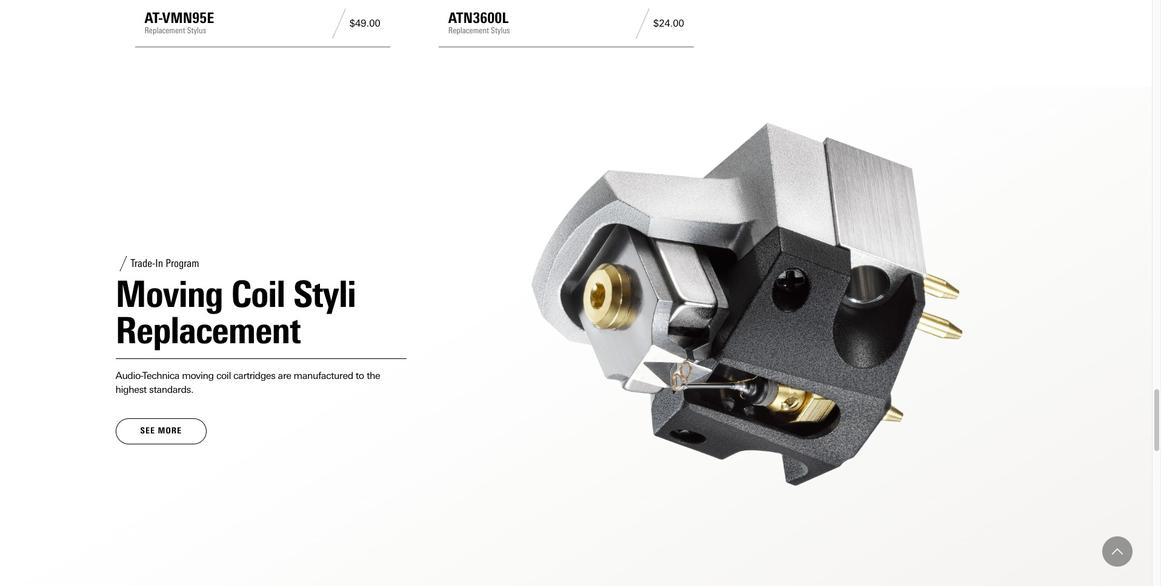 Task type: describe. For each thing, give the bounding box(es) containing it.
replacement inside at-vmn95e replacement stylus
[[145, 26, 185, 36]]

vmn95e
[[163, 9, 214, 27]]

coil
[[216, 370, 231, 382]]

the
[[367, 370, 380, 382]]

$49.00
[[350, 18, 381, 29]]

see more button
[[115, 419, 207, 445]]

atn3600l replacement stylus
[[449, 9, 510, 36]]

coil
[[231, 273, 285, 316]]

highest
[[115, 384, 147, 396]]

styli
[[294, 273, 356, 316]]

divider line image for at-vmn95e
[[328, 8, 350, 39]]

replacement inside atn3600l replacement stylus
[[449, 26, 489, 36]]

at-
[[145, 9, 163, 27]]

moving coil styli replacement
[[115, 273, 356, 353]]

cartridges
[[233, 370, 276, 382]]

manufactured
[[294, 370, 353, 382]]

at-vmn95e replacement stylus
[[145, 9, 214, 36]]

audio-
[[115, 370, 143, 382]]



Task type: vqa. For each thing, say whether or not it's contained in the screenshot.
'time.'
no



Task type: locate. For each thing, give the bounding box(es) containing it.
see more
[[140, 426, 182, 437]]

atn3600l
[[449, 9, 509, 27]]

moving
[[115, 273, 223, 316]]

2 stylus from the left
[[491, 26, 510, 36]]

stylus inside atn3600l replacement stylus
[[491, 26, 510, 36]]

technica
[[143, 370, 180, 382]]

0 horizontal spatial divider line image
[[328, 8, 350, 39]]

stylus
[[187, 26, 206, 36], [491, 26, 510, 36]]

0 horizontal spatial stylus
[[187, 26, 206, 36]]

standards.
[[149, 384, 193, 396]]

moving
[[182, 370, 214, 382]]

replacement inside moving coil styli replacement
[[115, 309, 300, 353]]

trade-
[[131, 257, 155, 271]]

divider line image for atn3600l
[[632, 8, 654, 39]]

program
[[166, 257, 199, 271]]

are
[[278, 370, 291, 382]]

in
[[155, 257, 163, 271]]

1 horizontal spatial divider line image
[[632, 8, 654, 39]]

audio-technica moving coil cartridges are manufactured to the highest standards.
[[115, 370, 380, 396]]

trade-in program
[[131, 257, 199, 271]]

1 divider line image from the left
[[328, 8, 350, 39]]

replacement
[[145, 26, 185, 36], [449, 26, 489, 36], [115, 309, 300, 353]]

$24.00
[[654, 18, 685, 29]]

more
[[158, 426, 182, 437]]

stylus inside at-vmn95e replacement stylus
[[187, 26, 206, 36]]

1 horizontal spatial stylus
[[491, 26, 510, 36]]

1 stylus from the left
[[187, 26, 206, 36]]

to
[[356, 370, 364, 382]]

see
[[140, 426, 155, 437]]

2 divider line image from the left
[[632, 8, 654, 39]]

arrow up image
[[1112, 547, 1123, 558]]

divider line image
[[328, 8, 350, 39], [632, 8, 654, 39]]



